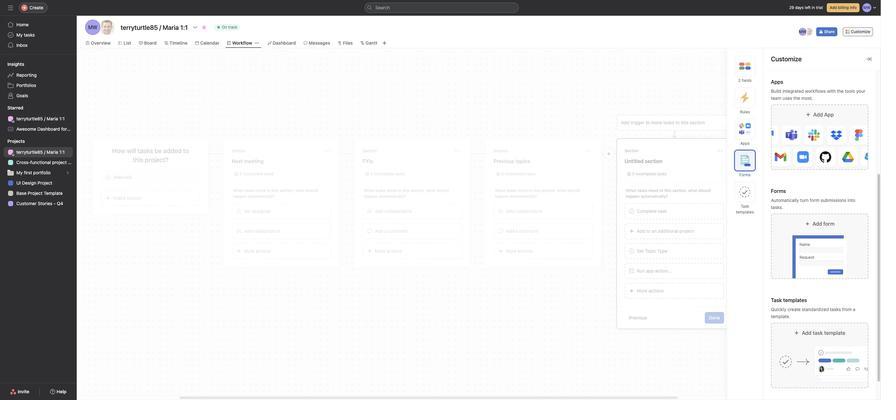 Task type: describe. For each thing, give the bounding box(es) containing it.
messages
[[309, 40, 330, 46]]

/ for dashboard
[[44, 116, 45, 121]]

task
[[741, 204, 750, 209]]

section, for previous topics
[[542, 188, 557, 193]]

1 horizontal spatial mw
[[800, 29, 807, 34]]

should for untitled
[[699, 188, 711, 193]]

next meeting button
[[232, 155, 332, 167]]

board link
[[139, 40, 157, 47]]

files
[[343, 40, 353, 46]]

what for fyis
[[427, 188, 436, 193]]

section for previous topics
[[494, 148, 508, 153]]

insights
[[7, 61, 24, 67]]

comment for fyis
[[388, 228, 408, 234]]

board
[[144, 40, 157, 46]]

to for fyis
[[398, 188, 402, 193]]

next meeting
[[232, 158, 264, 164]]

task for complete
[[659, 208, 667, 214]]

should for next
[[306, 188, 318, 193]]

comment for previous topics
[[519, 228, 539, 234]]

project inside 'link'
[[79, 126, 93, 132]]

first
[[24, 170, 32, 175]]

an
[[652, 228, 657, 234]]

q4
[[57, 201, 63, 206]]

app
[[825, 112, 835, 118]]

project inside 'button'
[[680, 228, 695, 234]]

terryturtle85 / maria 1:1 link for functional
[[4, 147, 73, 157]]

this for fyis
[[403, 188, 410, 193]]

awesome dashboard for new project link
[[4, 124, 93, 134]]

quickly
[[772, 307, 787, 312]]

ui design project link
[[4, 178, 73, 188]]

add a comment button for fyis
[[363, 223, 463, 239]]

tab actions image
[[255, 41, 259, 45]]

my tasks link
[[4, 30, 73, 40]]

when tasks move to this section, what should happen automatically? for fyis
[[364, 188, 449, 199]]

when for previous topics
[[495, 188, 506, 193]]

search list box
[[365, 3, 519, 13]]

when tasks move to this section, what should happen automatically? for previous topics
[[495, 188, 580, 199]]

automatically? for previous topics
[[510, 194, 537, 199]]

messages link
[[304, 40, 330, 47]]

tasks down the 4 incomplete tasks
[[245, 188, 255, 193]]

dashboard inside awesome dashboard for new project 'link'
[[37, 126, 60, 132]]

2 vertical spatial project
[[28, 190, 42, 196]]

project inside "link"
[[52, 160, 67, 165]]

incomplete for previous topics
[[505, 171, 525, 176]]

0 vertical spatial forms
[[740, 173, 751, 177]]

section for fyis
[[363, 148, 377, 153]]

create button
[[19, 3, 48, 13]]

section for untitled section
[[625, 148, 639, 153]]

tasks inside quickly create standardized tasks from a template.
[[831, 307, 842, 312]]

my first portfolio link
[[4, 168, 73, 178]]

29 days left in trial
[[790, 5, 824, 10]]

to for next meeting
[[267, 188, 271, 193]]

customize button
[[844, 27, 874, 36]]

automatically turn form submissions into tasks.
[[772, 198, 856, 210]]

incomplete for fyis
[[374, 171, 394, 176]]

turn
[[801, 198, 809, 203]]

2 fields
[[739, 78, 752, 83]]

customize inside dropdown button
[[852, 29, 871, 34]]

0 incomplete tasks for section
[[633, 171, 667, 176]]

1:1 for for
[[59, 116, 65, 121]]

0 horizontal spatial tt
[[104, 24, 110, 30]]

when tasks move to this section, what should happen automatically? for untitled section
[[626, 188, 711, 199]]

maria for dashboard
[[47, 116, 58, 121]]

info
[[851, 5, 857, 10]]

tasks down previous topics
[[507, 188, 517, 193]]

add form
[[813, 221, 835, 227]]

share
[[825, 29, 835, 34]]

projects
[[7, 138, 25, 144]]

goals
[[16, 93, 28, 98]]

happen for next meeting
[[233, 194, 247, 199]]

help
[[57, 389, 66, 394]]

section, for next meeting
[[280, 188, 295, 193]]

files link
[[338, 40, 353, 47]]

1 vertical spatial project
[[38, 180, 52, 186]]

meeting
[[244, 158, 264, 164]]

uses
[[783, 95, 793, 101]]

ui design project
[[16, 180, 52, 186]]

add to an additional project
[[637, 228, 695, 234]]

starred element
[[0, 102, 93, 136]]

most.
[[802, 95, 814, 101]]

add tab image
[[382, 40, 387, 46]]

a for fyis
[[385, 228, 387, 234]]

goals link
[[4, 91, 73, 101]]

invite
[[18, 389, 29, 394]]

on
[[222, 25, 227, 30]]

what for untitled section
[[689, 188, 698, 193]]

rules
[[741, 110, 751, 114]]

fyis
[[363, 158, 373, 164]]

terryturtle85 for cross-
[[16, 149, 43, 155]]

1 vertical spatial the
[[794, 95, 801, 101]]

starred
[[7, 105, 23, 111]]

close details image
[[867, 57, 872, 62]]

cross-functional project plan link
[[4, 157, 77, 168]]

previous for previous
[[629, 315, 648, 320]]

2 should from the left
[[437, 188, 449, 193]]

collaborators for fyis
[[385, 208, 412, 214]]

1:1 for project
[[59, 149, 65, 155]]

base
[[16, 190, 27, 196]]

inbox
[[16, 42, 28, 48]]

/ for functional
[[44, 149, 45, 155]]

untitled
[[625, 158, 644, 164]]

portfolios
[[16, 83, 36, 88]]

starred button
[[0, 105, 23, 111]]

to for untitled section
[[660, 188, 664, 193]]

my for my first portfolio
[[16, 170, 23, 175]]

this for untitled section
[[665, 188, 672, 193]]

with
[[828, 88, 836, 94]]

tasks down section
[[658, 171, 667, 176]]

previous button
[[625, 312, 652, 324]]

list link
[[118, 40, 131, 47]]

new
[[68, 126, 78, 132]]

share button
[[817, 27, 838, 36]]

section, for untitled section
[[673, 188, 688, 193]]

section for next meeting
[[232, 148, 246, 153]]

workflow
[[232, 40, 252, 46]]

projects element
[[0, 136, 77, 210]]

what for previous topics
[[558, 188, 567, 193]]

calendar link
[[195, 40, 220, 47]]

workflows
[[806, 88, 827, 94]]

move for next meeting
[[256, 188, 266, 193]]

section
[[645, 158, 663, 164]]

on track
[[222, 25, 238, 30]]

name
[[800, 242, 811, 247]]

days
[[796, 5, 804, 10]]

track
[[228, 25, 238, 30]]

my for my tasks
[[16, 32, 23, 38]]

0 horizontal spatial add collaborators button
[[232, 223, 332, 239]]

0 incomplete tasks for topics
[[502, 171, 536, 176]]

customer
[[16, 201, 37, 206]]

previous for previous topics
[[494, 158, 515, 164]]

customer stories - q4
[[16, 201, 63, 206]]

automatically? for untitled section
[[641, 194, 668, 199]]

home
[[16, 22, 29, 27]]

set assignee
[[244, 208, 271, 214]]

timeline link
[[164, 40, 188, 47]]

when for untitled section
[[626, 188, 637, 193]]

add a comment button for previous topics
[[494, 223, 594, 239]]

cross-
[[16, 160, 30, 165]]

into
[[848, 198, 856, 203]]

my tasks
[[16, 32, 35, 38]]

a for previous topics
[[516, 228, 518, 234]]

form inside automatically turn form submissions into tasks.
[[811, 198, 820, 203]]

cross-functional project plan
[[16, 160, 77, 165]]

search
[[376, 5, 390, 10]]

4
[[240, 171, 242, 176]]

ui
[[16, 180, 21, 186]]

1 vertical spatial forms
[[772, 188, 787, 194]]

this for previous topics
[[534, 188, 541, 193]]

set assignee button
[[232, 203, 332, 219]]

tasks down fyis button at the top of page
[[395, 171, 405, 176]]



Task type: vqa. For each thing, say whether or not it's contained in the screenshot.
WHEN TASKS MOVE TO THIS SECTION, WHAT SHOULD HAPPEN AUTOMATICALLY? for Next meeting
yes



Task type: locate. For each thing, give the bounding box(es) containing it.
add collaborators for fyis
[[375, 208, 412, 214]]

4 incomplete tasks
[[240, 171, 274, 176]]

/ up awesome dashboard for new project 'link' at left top
[[44, 116, 45, 121]]

terryturtle85 / maria 1:1 for functional
[[16, 149, 65, 155]]

1 vertical spatial 1:1
[[59, 149, 65, 155]]

terryturtle85 / maria 1:1 for dashboard
[[16, 116, 65, 121]]

1 vertical spatial task
[[813, 330, 824, 336]]

/ inside projects element
[[44, 149, 45, 155]]

tools
[[846, 88, 856, 94]]

4 happen from the left
[[626, 194, 640, 199]]

add collaborators for previous topics
[[506, 208, 543, 214]]

0 horizontal spatial form
[[811, 198, 820, 203]]

2 section from the left
[[363, 148, 377, 153]]

4 when tasks move to this section, what should happen automatically? from the left
[[626, 188, 711, 199]]

3 happen from the left
[[495, 194, 509, 199]]

0 horizontal spatial previous
[[494, 158, 515, 164]]

3
[[371, 171, 373, 176]]

1 0 from the left
[[502, 171, 504, 176]]

automatically? for fyis
[[379, 194, 406, 199]]

2
[[739, 78, 741, 83]]

incomplete down previous topics
[[505, 171, 525, 176]]

1 maria from the top
[[47, 116, 58, 121]]

when for fyis
[[364, 188, 375, 193]]

stories
[[38, 201, 52, 206]]

tasks down the topics
[[526, 171, 536, 176]]

task right complete
[[659, 208, 667, 214]]

to down 3 incomplete tasks
[[398, 188, 402, 193]]

section, down previous topics 'button'
[[542, 188, 557, 193]]

add inside 'button'
[[637, 228, 646, 234]]

base project template link
[[4, 188, 73, 199]]

maria up the cross-functional project plan
[[47, 149, 58, 155]]

terryturtle85 / maria 1:1 link up awesome
[[4, 114, 73, 124]]

terryturtle85 / maria 1:1 link inside starred element
[[4, 114, 73, 124]]

1 vertical spatial previous
[[629, 315, 648, 320]]

1 vertical spatial terryturtle85
[[16, 149, 43, 155]]

1 vertical spatial form
[[824, 221, 835, 227]]

0 for previous topics
[[502, 171, 504, 176]]

form down submissions
[[824, 221, 835, 227]]

reporting link
[[4, 70, 73, 80]]

tasks down home
[[24, 32, 35, 38]]

projects button
[[0, 138, 25, 145]]

fyis button
[[363, 155, 463, 167]]

project
[[52, 160, 67, 165], [680, 228, 695, 234]]

happen
[[233, 194, 247, 199], [364, 194, 378, 199], [495, 194, 509, 199], [626, 194, 640, 199]]

0 horizontal spatial comment
[[388, 228, 408, 234]]

mw up overview link
[[88, 24, 97, 30]]

0 vertical spatial terryturtle85
[[16, 116, 43, 121]]

2 when from the left
[[364, 188, 375, 193]]

customer stories - q4 link
[[4, 199, 73, 209]]

1 vertical spatial my
[[16, 170, 23, 175]]

0 down previous topics
[[502, 171, 504, 176]]

1 horizontal spatial forms
[[772, 188, 787, 194]]

template.
[[772, 314, 791, 319]]

team
[[772, 95, 782, 101]]

1 vertical spatial apps
[[741, 141, 750, 146]]

create
[[30, 5, 43, 10]]

section
[[232, 148, 246, 153], [363, 148, 377, 153], [494, 148, 508, 153], [625, 148, 639, 153]]

2 add a comment button from the left
[[494, 223, 594, 239]]

3 should from the left
[[568, 188, 580, 193]]

section up previous topics
[[494, 148, 508, 153]]

when down untitled in the right of the page
[[626, 188, 637, 193]]

apps up the build
[[772, 79, 784, 85]]

1 horizontal spatial dashboard
[[273, 40, 296, 46]]

1 horizontal spatial comment
[[519, 228, 539, 234]]

terryturtle85 / maria 1:1 inside starred element
[[16, 116, 65, 121]]

0 vertical spatial form
[[811, 198, 820, 203]]

when down '4'
[[233, 188, 244, 193]]

0 vertical spatial customize
[[852, 29, 871, 34]]

1 when from the left
[[233, 188, 244, 193]]

my inside my tasks link
[[16, 32, 23, 38]]

1 comment from the left
[[388, 228, 408, 234]]

0 horizontal spatial forms
[[740, 173, 751, 177]]

1 should from the left
[[306, 188, 318, 193]]

/ up the cross-functional project plan
[[44, 149, 45, 155]]

the right with
[[838, 88, 844, 94]]

None text field
[[119, 22, 190, 33]]

this up complete task button
[[665, 188, 672, 193]]

1 add a comment button from the left
[[363, 223, 463, 239]]

1 horizontal spatial 0
[[633, 171, 635, 176]]

1 1:1 from the top
[[59, 116, 65, 121]]

0 vertical spatial terryturtle85 / maria 1:1
[[16, 116, 65, 121]]

0 vertical spatial maria
[[47, 116, 58, 121]]

task for add
[[813, 330, 824, 336]]

1 incomplete from the left
[[243, 171, 263, 176]]

2 automatically? from the left
[[379, 194, 406, 199]]

what for next meeting
[[296, 188, 305, 193]]

project down portfolio
[[38, 180, 52, 186]]

1 horizontal spatial project
[[680, 228, 695, 234]]

0 horizontal spatial add collaborators
[[244, 228, 281, 234]]

terryturtle85 / maria 1:1
[[16, 116, 65, 121], [16, 149, 65, 155]]

1 vertical spatial /
[[44, 149, 45, 155]]

mw left share button
[[800, 29, 807, 34]]

remove from starred image
[[202, 25, 207, 30]]

2 when tasks move to this section, what should happen automatically? from the left
[[364, 188, 449, 199]]

1 vertical spatial maria
[[47, 149, 58, 155]]

0 horizontal spatial a
[[385, 228, 387, 234]]

manually
[[114, 174, 133, 180]]

terryturtle85 / maria 1:1 up functional
[[16, 149, 65, 155]]

1 horizontal spatial 0 incomplete tasks
[[633, 171, 667, 176]]

portfolios link
[[4, 80, 73, 91]]

task templates
[[772, 297, 808, 303]]

3 when tasks move to this section, what should happen automatically? from the left
[[495, 188, 580, 199]]

add collaborators button for fyis
[[363, 203, 463, 219]]

see details, my first portfolio image
[[66, 171, 70, 175]]

section up fyis
[[363, 148, 377, 153]]

my left first at the left
[[16, 170, 23, 175]]

comment
[[388, 228, 408, 234], [519, 228, 539, 234]]

2 section, from the left
[[411, 188, 426, 193]]

1 my from the top
[[16, 32, 23, 38]]

automatically?
[[248, 194, 275, 199], [379, 194, 406, 199], [510, 194, 537, 199], [641, 194, 668, 199]]

awesome dashboard for new project
[[16, 126, 93, 132]]

terryturtle85 / maria 1:1 link
[[4, 114, 73, 124], [4, 147, 73, 157]]

1 vertical spatial terryturtle85 / maria 1:1 link
[[4, 147, 73, 157]]

when tasks move to this section, what should happen automatically?
[[233, 188, 318, 199], [364, 188, 449, 199], [495, 188, 580, 199], [626, 188, 711, 199]]

previous topics button
[[494, 155, 594, 167]]

maria up awesome dashboard for new project
[[47, 116, 58, 121]]

4 what from the left
[[689, 188, 698, 193]]

3 when from the left
[[495, 188, 506, 193]]

0 vertical spatial previous
[[494, 158, 515, 164]]

terryturtle85 / maria 1:1 up awesome dashboard for new project 'link' at left top
[[16, 116, 65, 121]]

1 this from the left
[[272, 188, 279, 193]]

0 horizontal spatial mw
[[88, 24, 97, 30]]

incomplete for next meeting
[[243, 171, 263, 176]]

quickly create standardized tasks from a template.
[[772, 307, 856, 319]]

add task template button
[[769, 323, 872, 388]]

2 incomplete from the left
[[374, 171, 394, 176]]

template
[[825, 330, 846, 336]]

the down integrated
[[794, 95, 801, 101]]

2 0 from the left
[[633, 171, 635, 176]]

2 / from the top
[[44, 149, 45, 155]]

project right new
[[79, 126, 93, 132]]

0 incomplete tasks down section
[[633, 171, 667, 176]]

1 add a comment from the left
[[375, 228, 408, 234]]

4 automatically? from the left
[[641, 194, 668, 199]]

1 section, from the left
[[280, 188, 295, 193]]

-
[[54, 201, 56, 206]]

1:1
[[59, 116, 65, 121], [59, 149, 65, 155]]

incomplete for untitled section
[[636, 171, 656, 176]]

2 my from the top
[[16, 170, 23, 175]]

1 horizontal spatial add collaborators
[[375, 208, 412, 214]]

this down previous topics 'button'
[[534, 188, 541, 193]]

for
[[61, 126, 67, 132]]

project right additional
[[680, 228, 695, 234]]

0 horizontal spatial add a comment button
[[363, 223, 463, 239]]

section, up complete task button
[[673, 188, 688, 193]]

move down the topics
[[518, 188, 528, 193]]

in
[[812, 5, 816, 10]]

1 vertical spatial terryturtle85 / maria 1:1
[[16, 149, 65, 155]]

to up complete task
[[660, 188, 664, 193]]

0 vertical spatial apps
[[772, 79, 784, 85]]

complete task
[[637, 208, 667, 214]]

list
[[124, 40, 131, 46]]

global element
[[0, 16, 77, 54]]

move down the 4 incomplete tasks
[[256, 188, 266, 193]]

to down the topics
[[529, 188, 533, 193]]

0 horizontal spatial dashboard
[[37, 126, 60, 132]]

hide sidebar image
[[8, 5, 13, 10]]

incomplete right '4'
[[243, 171, 263, 176]]

1 move from the left
[[256, 188, 266, 193]]

dashboard left for
[[37, 126, 60, 132]]

tt left share button
[[807, 29, 812, 34]]

1 when tasks move to this section, what should happen automatically? from the left
[[233, 188, 318, 199]]

insights element
[[0, 58, 77, 102]]

4 section, from the left
[[673, 188, 688, 193]]

collaborators
[[385, 208, 412, 214], [516, 208, 543, 214], [254, 228, 281, 234]]

to down the 4 incomplete tasks
[[267, 188, 271, 193]]

project down ui design project
[[28, 190, 42, 196]]

my inside 'my first portfolio' link
[[16, 170, 23, 175]]

add to an additional project button
[[625, 223, 725, 239]]

terryturtle85 / maria 1:1 inside projects element
[[16, 149, 65, 155]]

0 horizontal spatial add a comment
[[375, 228, 408, 234]]

1 vertical spatial dashboard
[[37, 126, 60, 132]]

2 add a comment from the left
[[506, 228, 539, 234]]

incomplete right 3
[[374, 171, 394, 176]]

tasks up complete
[[638, 188, 648, 193]]

2 move from the left
[[387, 188, 397, 193]]

create
[[788, 307, 801, 312]]

2 happen from the left
[[364, 194, 378, 199]]

1 horizontal spatial add collaborators button
[[363, 203, 463, 219]]

0 vertical spatial project
[[52, 160, 67, 165]]

1 vertical spatial customize
[[772, 55, 802, 63]]

tasks down next meeting 'button'
[[264, 171, 274, 176]]

overview
[[91, 40, 111, 46]]

section up the 'next'
[[232, 148, 246, 153]]

0 vertical spatial my
[[16, 32, 23, 38]]

happen for untitled section
[[626, 194, 640, 199]]

2 maria from the top
[[47, 149, 58, 155]]

1 horizontal spatial previous
[[629, 315, 648, 320]]

show options image
[[193, 25, 198, 30]]

0 horizontal spatial customize
[[772, 55, 802, 63]]

add billing info
[[830, 5, 857, 10]]

1 / from the top
[[44, 116, 45, 121]]

move up complete task
[[649, 188, 659, 193]]

4 section from the left
[[625, 148, 639, 153]]

1 horizontal spatial a
[[516, 228, 518, 234]]

4 move from the left
[[649, 188, 659, 193]]

submissions
[[821, 198, 847, 203]]

topics
[[516, 158, 531, 164]]

when
[[233, 188, 244, 193], [364, 188, 375, 193], [495, 188, 506, 193], [626, 188, 637, 193]]

4 should from the left
[[699, 188, 711, 193]]

2 horizontal spatial collaborators
[[516, 208, 543, 214]]

0 horizontal spatial collaborators
[[254, 228, 281, 234]]

0 horizontal spatial 0
[[502, 171, 504, 176]]

2 comment from the left
[[519, 228, 539, 234]]

add task template
[[803, 330, 846, 336]]

0 vertical spatial 1:1
[[59, 116, 65, 121]]

0 incomplete tasks down the topics
[[502, 171, 536, 176]]

home link
[[4, 20, 73, 30]]

calendar
[[200, 40, 220, 46]]

1 horizontal spatial add a comment
[[506, 228, 539, 234]]

tasks left from
[[831, 307, 842, 312]]

trial
[[817, 5, 824, 10]]

add a comment button
[[363, 223, 463, 239], [494, 223, 594, 239]]

0 vertical spatial task
[[659, 208, 667, 214]]

design
[[22, 180, 36, 186]]

automatically? for next meeting
[[248, 194, 275, 199]]

terryturtle85 for awesome
[[16, 116, 43, 121]]

this up set assignee button
[[272, 188, 279, 193]]

functional
[[30, 160, 51, 165]]

1 what from the left
[[296, 188, 305, 193]]

3 section, from the left
[[542, 188, 557, 193]]

1 happen from the left
[[233, 194, 247, 199]]

2 this from the left
[[403, 188, 410, 193]]

forms up 'automatically'
[[772, 188, 787, 194]]

your
[[857, 88, 866, 94]]

customize
[[852, 29, 871, 34], [772, 55, 802, 63]]

my first portfolio
[[16, 170, 51, 175]]

2 terryturtle85 / maria 1:1 link from the top
[[4, 147, 73, 157]]

2 horizontal spatial add collaborators
[[506, 208, 543, 214]]

when for next meeting
[[233, 188, 244, 193]]

tasks down 3 incomplete tasks
[[376, 188, 386, 193]]

1 horizontal spatial customize
[[852, 29, 871, 34]]

terryturtle85 / maria 1:1 link for dashboard
[[4, 114, 73, 124]]

0 incomplete tasks
[[502, 171, 536, 176], [633, 171, 667, 176]]

0 horizontal spatial apps
[[741, 141, 750, 146]]

terryturtle85 inside projects element
[[16, 149, 43, 155]]

templates
[[737, 210, 755, 215]]

2 0 incomplete tasks from the left
[[633, 171, 667, 176]]

0 vertical spatial terryturtle85 / maria 1:1 link
[[4, 114, 73, 124]]

to for previous topics
[[529, 188, 533, 193]]

1:1 up for
[[59, 116, 65, 121]]

move for previous topics
[[518, 188, 528, 193]]

move for fyis
[[387, 188, 397, 193]]

1 terryturtle85 / maria 1:1 link from the top
[[4, 114, 73, 124]]

0 horizontal spatial 0 incomplete tasks
[[502, 171, 536, 176]]

this for next meeting
[[272, 188, 279, 193]]

1 terryturtle85 / maria 1:1 from the top
[[16, 116, 65, 121]]

0 horizontal spatial task
[[659, 208, 667, 214]]

2 terryturtle85 from the top
[[16, 149, 43, 155]]

the
[[838, 88, 844, 94], [794, 95, 801, 101]]

1 horizontal spatial form
[[824, 221, 835, 227]]

3 incomplete from the left
[[505, 171, 525, 176]]

a inside quickly create standardized tasks from a template.
[[854, 307, 856, 312]]

move down 3 incomplete tasks
[[387, 188, 397, 193]]

tt up overview
[[104, 24, 110, 30]]

1 horizontal spatial collaborators
[[385, 208, 412, 214]]

add billing info button
[[827, 3, 860, 12]]

1 horizontal spatial the
[[838, 88, 844, 94]]

gantt
[[366, 40, 378, 46]]

move for untitled section
[[649, 188, 659, 193]]

add a comment for previous topics
[[506, 228, 539, 234]]

1:1 inside projects element
[[59, 149, 65, 155]]

add a comment for fyis
[[375, 228, 408, 234]]

previous topics
[[494, 158, 531, 164]]

task left template
[[813, 330, 824, 336]]

1 horizontal spatial task
[[813, 330, 824, 336]]

1:1 up the cross-functional project plan
[[59, 149, 65, 155]]

previous
[[494, 158, 515, 164], [629, 315, 648, 320]]

0 vertical spatial project
[[79, 126, 93, 132]]

2 1:1 from the top
[[59, 149, 65, 155]]

section, down fyis button at the top of page
[[411, 188, 426, 193]]

4 this from the left
[[665, 188, 672, 193]]

2 what from the left
[[427, 188, 436, 193]]

3 what from the left
[[558, 188, 567, 193]]

dashboard inside dashboard link
[[273, 40, 296, 46]]

terryturtle85
[[16, 116, 43, 121], [16, 149, 43, 155]]

/ inside starred element
[[44, 116, 45, 121]]

terryturtle85 up cross-
[[16, 149, 43, 155]]

done button
[[705, 312, 725, 324]]

search button
[[365, 3, 519, 13]]

4 when from the left
[[626, 188, 637, 193]]

untitled section button
[[625, 155, 725, 167]]

set
[[244, 208, 251, 214]]

0 horizontal spatial the
[[794, 95, 801, 101]]

1 0 incomplete tasks from the left
[[502, 171, 536, 176]]

0 vertical spatial the
[[838, 88, 844, 94]]

collaborators for previous topics
[[516, 208, 543, 214]]

when down 3
[[364, 188, 375, 193]]

0 down untitled in the right of the page
[[633, 171, 635, 176]]

2 horizontal spatial add collaborators button
[[494, 203, 594, 219]]

previous inside 'button'
[[494, 158, 515, 164]]

when down previous topics
[[495, 188, 506, 193]]

0 horizontal spatial project
[[52, 160, 67, 165]]

tasks inside my tasks link
[[24, 32, 35, 38]]

1 section from the left
[[232, 148, 246, 153]]

form right turn
[[811, 198, 820, 203]]

section up untitled in the right of the page
[[625, 148, 639, 153]]

previous inside button
[[629, 315, 648, 320]]

gantt link
[[361, 40, 378, 47]]

section, up set assignee button
[[280, 188, 295, 193]]

1 horizontal spatial tt
[[807, 29, 812, 34]]

1:1 inside starred element
[[59, 116, 65, 121]]

inbox link
[[4, 40, 73, 50]]

1 vertical spatial project
[[680, 228, 695, 234]]

3 this from the left
[[534, 188, 541, 193]]

2 terryturtle85 / maria 1:1 from the top
[[16, 149, 65, 155]]

workflow link
[[227, 40, 252, 47]]

happen for fyis
[[364, 194, 378, 199]]

0 vertical spatial dashboard
[[273, 40, 296, 46]]

happen for previous topics
[[495, 194, 509, 199]]

0 vertical spatial /
[[44, 116, 45, 121]]

0 for untitled section
[[633, 171, 635, 176]]

maria for functional
[[47, 149, 58, 155]]

/
[[44, 116, 45, 121], [44, 149, 45, 155]]

maria inside starred element
[[47, 116, 58, 121]]

incomplete down 'untitled section'
[[636, 171, 656, 176]]

1 automatically? from the left
[[248, 194, 275, 199]]

4 incomplete from the left
[[636, 171, 656, 176]]

terryturtle85 inside starred element
[[16, 116, 43, 121]]

2 horizontal spatial a
[[854, 307, 856, 312]]

when tasks move to this section, what should happen automatically? for next meeting
[[233, 188, 318, 199]]

3 section from the left
[[494, 148, 508, 153]]

billing
[[839, 5, 850, 10]]

complete
[[637, 208, 657, 214]]

to left the an
[[647, 228, 651, 234]]

my up inbox
[[16, 32, 23, 38]]

should
[[306, 188, 318, 193], [437, 188, 449, 193], [568, 188, 580, 193], [699, 188, 711, 193]]

1 horizontal spatial apps
[[772, 79, 784, 85]]

this down 3 incomplete tasks
[[403, 188, 410, 193]]

section, for fyis
[[411, 188, 426, 193]]

plan
[[68, 160, 77, 165]]

3 automatically? from the left
[[510, 194, 537, 199]]

1 terryturtle85 from the top
[[16, 116, 43, 121]]

29
[[790, 5, 795, 10]]

apps down rules
[[741, 141, 750, 146]]

1 horizontal spatial add a comment button
[[494, 223, 594, 239]]

should for previous
[[568, 188, 580, 193]]

to inside 'button'
[[647, 228, 651, 234]]

terryturtle85 up awesome
[[16, 116, 43, 121]]

project left plan
[[52, 160, 67, 165]]

base project template
[[16, 190, 63, 196]]

add collaborators button for previous topics
[[494, 203, 594, 219]]

3 move from the left
[[518, 188, 528, 193]]

a
[[385, 228, 387, 234], [516, 228, 518, 234], [854, 307, 856, 312]]

forms up task
[[740, 173, 751, 177]]

fields
[[742, 78, 752, 83]]

dashboard right 'tab actions' "icon"
[[273, 40, 296, 46]]

maria inside projects element
[[47, 149, 58, 155]]

terryturtle85 / maria 1:1 link up functional
[[4, 147, 73, 157]]



